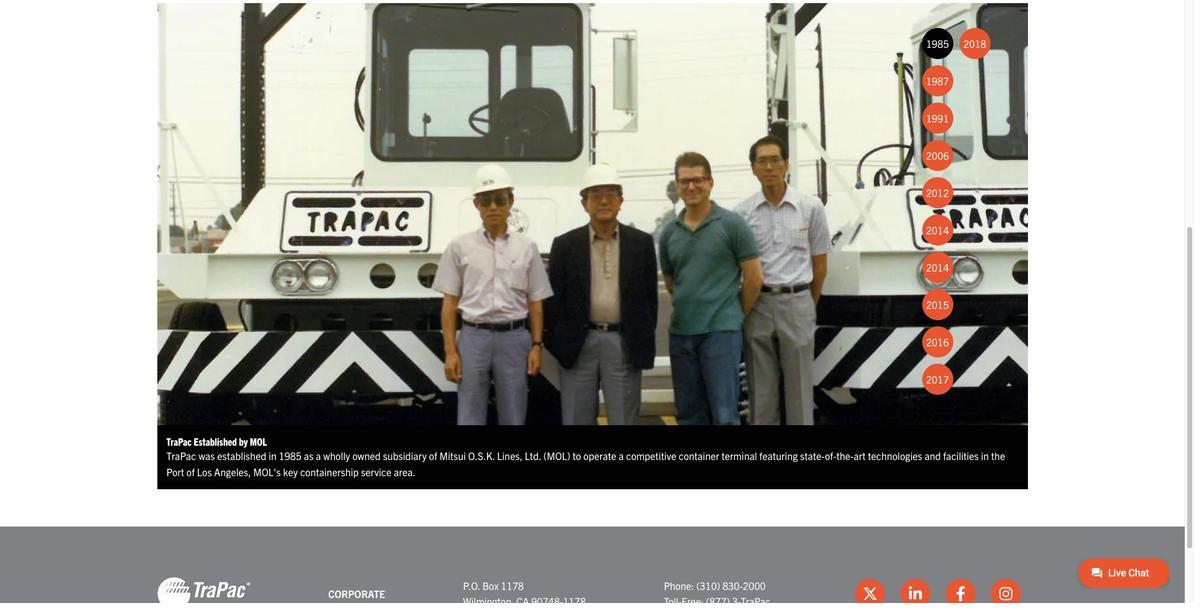 Task type: describe. For each thing, give the bounding box(es) containing it.
to
[[573, 450, 581, 462]]

phone: (310) 830-2000
[[664, 580, 766, 592]]

0 horizontal spatial of
[[186, 466, 195, 478]]

2006
[[926, 149, 949, 162]]

mol
[[250, 435, 267, 448]]

container
[[679, 450, 719, 462]]

corporate image
[[157, 577, 250, 603]]

art
[[854, 450, 866, 462]]

operate
[[583, 450, 616, 462]]

the-
[[837, 450, 854, 462]]

footer containing p.o. box 1178
[[0, 527, 1185, 603]]

phone:
[[664, 580, 694, 592]]

state-
[[800, 450, 825, 462]]

1 trapac from the top
[[166, 435, 192, 448]]

2015
[[926, 298, 949, 311]]

competitive
[[626, 450, 676, 462]]

area.
[[394, 466, 416, 478]]

mitsui
[[440, 450, 466, 462]]

1991
[[926, 112, 949, 124]]

2000
[[743, 580, 766, 592]]

terminal
[[722, 450, 757, 462]]

established
[[194, 435, 237, 448]]

(mol)
[[543, 450, 570, 462]]

830-
[[723, 580, 743, 592]]

the
[[991, 450, 1005, 462]]

and
[[925, 450, 941, 462]]

2 2014 from the top
[[926, 261, 949, 274]]

established
[[217, 450, 266, 462]]

0 vertical spatial of
[[429, 450, 437, 462]]

angeles,
[[214, 466, 251, 478]]

los
[[197, 466, 212, 478]]

1985 inside trapac established by mol trapac was established in 1985 as a wholly owned subsidiary of mitsui o.s.k. lines, ltd. (mol) to operate a competitive container terminal featuring state-of-the-art technologies and facilities in the port of los angeles, mol's key containership service area.
[[279, 450, 302, 462]]

2018
[[964, 37, 986, 50]]

wholly
[[323, 450, 350, 462]]

subsidiary
[[383, 450, 427, 462]]

of-
[[825, 450, 837, 462]]



Task type: locate. For each thing, give the bounding box(es) containing it.
2 in from the left
[[981, 450, 989, 462]]

trapac
[[166, 435, 192, 448], [166, 450, 196, 462]]

as
[[304, 450, 314, 462]]

1 vertical spatial trapac
[[166, 450, 196, 462]]

in
[[269, 450, 276, 462], [981, 450, 989, 462]]

p.o.
[[463, 580, 480, 592]]

1 horizontal spatial 1985
[[926, 37, 949, 50]]

a right as
[[316, 450, 321, 462]]

p.o. box 1178
[[463, 580, 524, 592]]

1987
[[926, 75, 949, 87]]

2 a from the left
[[619, 450, 624, 462]]

box
[[482, 580, 499, 592]]

in left the
[[981, 450, 989, 462]]

1985 up key
[[279, 450, 302, 462]]

0 vertical spatial 2014
[[926, 224, 949, 236]]

of
[[429, 450, 437, 462], [186, 466, 195, 478]]

port
[[166, 466, 184, 478]]

o.s.k.
[[468, 450, 495, 462]]

technologies
[[868, 450, 922, 462]]

ltd.
[[525, 450, 541, 462]]

1985
[[926, 37, 949, 50], [279, 450, 302, 462]]

2017
[[926, 373, 949, 385]]

lines,
[[497, 450, 523, 462]]

0 vertical spatial trapac
[[166, 435, 192, 448]]

1 horizontal spatial in
[[981, 450, 989, 462]]

was
[[198, 450, 215, 462]]

1178
[[501, 580, 524, 592]]

1 in from the left
[[269, 450, 276, 462]]

mol's
[[253, 466, 281, 478]]

owned
[[352, 450, 381, 462]]

1 horizontal spatial of
[[429, 450, 437, 462]]

in up mol's
[[269, 450, 276, 462]]

service
[[361, 466, 392, 478]]

corporate
[[328, 587, 385, 600]]

by
[[239, 435, 248, 448]]

facilities
[[943, 450, 979, 462]]

of left los at the left bottom of page
[[186, 466, 195, 478]]

2016
[[926, 336, 949, 348]]

(310)
[[696, 580, 720, 592]]

2012
[[926, 186, 949, 199]]

key
[[283, 466, 298, 478]]

2014 down the 2012
[[926, 224, 949, 236]]

footer
[[0, 527, 1185, 603]]

1 a from the left
[[316, 450, 321, 462]]

1 vertical spatial 2014
[[926, 261, 949, 274]]

1 vertical spatial of
[[186, 466, 195, 478]]

0 horizontal spatial 1985
[[279, 450, 302, 462]]

of left mitsui
[[429, 450, 437, 462]]

0 horizontal spatial a
[[316, 450, 321, 462]]

2014 up 2015
[[926, 261, 949, 274]]

1 vertical spatial 1985
[[279, 450, 302, 462]]

2 trapac from the top
[[166, 450, 196, 462]]

featuring
[[759, 450, 798, 462]]

0 vertical spatial 1985
[[926, 37, 949, 50]]

a
[[316, 450, 321, 462], [619, 450, 624, 462]]

0 horizontal spatial in
[[269, 450, 276, 462]]

containership
[[300, 466, 359, 478]]

1985 up 1987
[[926, 37, 949, 50]]

1 2014 from the top
[[926, 224, 949, 236]]

trapac established by mol trapac was established in 1985 as a wholly owned subsidiary of mitsui o.s.k. lines, ltd. (mol) to operate a competitive container terminal featuring state-of-the-art technologies and facilities in the port of los angeles, mol's key containership service area.
[[166, 435, 1005, 478]]

a right operate on the bottom
[[619, 450, 624, 462]]

1 horizontal spatial a
[[619, 450, 624, 462]]

2014
[[926, 224, 949, 236], [926, 261, 949, 274]]



Task type: vqa. For each thing, say whether or not it's contained in the screenshot.
per
no



